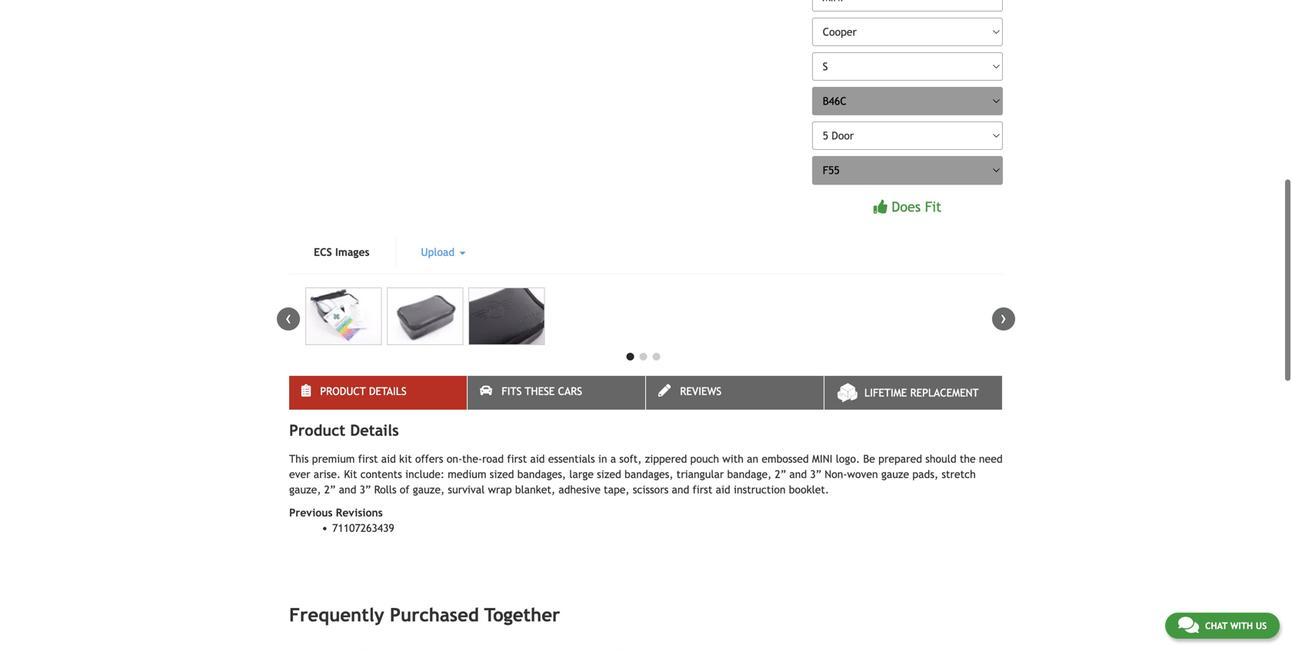 Task type: locate. For each thing, give the bounding box(es) containing it.
of
[[400, 484, 410, 496]]

gauze
[[882, 469, 910, 481]]

fit
[[925, 199, 942, 215]]

be
[[864, 453, 876, 466]]

and down the kit
[[339, 484, 357, 496]]

in
[[599, 453, 608, 466]]

wrap
[[488, 484, 512, 496]]

0 horizontal spatial sized
[[490, 469, 514, 481]]

first right road
[[507, 453, 527, 466]]

logo.
[[836, 453, 860, 466]]

1 horizontal spatial gauze,
[[413, 484, 445, 496]]

aid up blanket, on the bottom left of the page
[[530, 453, 545, 466]]

with left 'us'
[[1231, 621, 1254, 632]]

chat with us link
[[1166, 613, 1281, 639]]

and up booklet. at right bottom
[[790, 469, 807, 481]]

previous revisions 71107263439
[[289, 507, 395, 535]]

frequently
[[289, 605, 384, 626]]

1 horizontal spatial and
[[672, 484, 690, 496]]

2 horizontal spatial aid
[[716, 484, 731, 496]]

chat
[[1206, 621, 1228, 632]]

0 horizontal spatial with
[[723, 453, 744, 466]]

0 vertical spatial 2"
[[775, 469, 787, 481]]

this
[[289, 453, 309, 466]]

survival
[[448, 484, 485, 496]]

2" down arise.
[[324, 484, 336, 496]]

chat with us
[[1206, 621, 1267, 632]]

1 horizontal spatial aid
[[530, 453, 545, 466]]

frequently purchased together
[[289, 605, 560, 626]]

with
[[723, 453, 744, 466], [1231, 621, 1254, 632]]

ecs images
[[314, 246, 370, 259]]

1 horizontal spatial sized
[[597, 469, 622, 481]]

and
[[790, 469, 807, 481], [339, 484, 357, 496], [672, 484, 690, 496]]

0 horizontal spatial and
[[339, 484, 357, 496]]

aid left 'kit'
[[381, 453, 396, 466]]

3"
[[811, 469, 822, 481], [360, 484, 371, 496]]

details up 'kit'
[[369, 386, 407, 398]]

first up the contents
[[358, 453, 378, 466]]

3" down mini
[[811, 469, 822, 481]]

should
[[926, 453, 957, 466]]

details
[[369, 386, 407, 398], [350, 422, 399, 440]]

1 gauze, from the left
[[289, 484, 321, 496]]

replacement
[[911, 387, 979, 399]]

gauze, down include:
[[413, 484, 445, 496]]

triangular
[[677, 469, 724, 481]]

the
[[960, 453, 976, 466]]

revisions
[[336, 507, 383, 519]]

kit
[[399, 453, 412, 466]]

instruction
[[734, 484, 786, 496]]

es#3135068 - 82110049282 - mini first aid kit - great kit for to carry around in case of emergencies - genuine mini - mini image
[[306, 288, 382, 345], [387, 288, 464, 345], [469, 288, 545, 345]]

2 sized from the left
[[597, 469, 622, 481]]

pads,
[[913, 469, 939, 481]]

1 vertical spatial 3"
[[360, 484, 371, 496]]

does fit
[[892, 199, 942, 215]]

1 vertical spatial 2"
[[324, 484, 336, 496]]

1 vertical spatial details
[[350, 422, 399, 440]]

1 horizontal spatial es#3135068 - 82110049282 - mini first aid kit - great kit for to carry around in case of emergencies - genuine mini - mini image
[[387, 288, 464, 345]]

1 vertical spatial with
[[1231, 621, 1254, 632]]

2 es#3135068 - 82110049282 - mini first aid kit - great kit for to carry around in case of emergencies - genuine mini - mini image from the left
[[387, 288, 464, 345]]

and down triangular
[[672, 484, 690, 496]]

3" left rolls
[[360, 484, 371, 496]]

0 horizontal spatial 2"
[[324, 484, 336, 496]]

soft,
[[620, 453, 642, 466]]

stretch
[[942, 469, 976, 481]]

bandages, up scissors
[[625, 469, 674, 481]]

bandages,
[[518, 469, 566, 481], [625, 469, 674, 481]]

sized up wrap
[[490, 469, 514, 481]]

first down triangular
[[693, 484, 713, 496]]

details down product details link
[[350, 422, 399, 440]]

2 horizontal spatial es#3135068 - 82110049282 - mini first aid kit - great kit for to carry around in case of emergencies - genuine mini - mini image
[[469, 288, 545, 345]]

us
[[1256, 621, 1267, 632]]

mini
[[813, 453, 833, 466]]

es#3135068 - 82110049282 - mini first aid kit - great kit for to carry around in case of emergencies - genuine mini - mini image right ‹
[[306, 288, 382, 345]]

es#3135068 - 82110049282 - mini first aid kit - great kit for to carry around in case of emergencies - genuine mini - mini image up fits
[[469, 288, 545, 345]]

rolls
[[374, 484, 397, 496]]

bandages, up blanket, on the bottom left of the page
[[518, 469, 566, 481]]

1 vertical spatial product
[[289, 422, 346, 440]]

lifetime
[[865, 387, 908, 399]]

pouch
[[691, 453, 720, 466]]

2 bandages, from the left
[[625, 469, 674, 481]]

1 horizontal spatial with
[[1231, 621, 1254, 632]]

1 horizontal spatial 2"
[[775, 469, 787, 481]]

fits these cars link
[[468, 376, 646, 410]]

product details link
[[289, 376, 467, 410]]

0 vertical spatial product details
[[320, 386, 407, 398]]

product details
[[320, 386, 407, 398], [289, 422, 399, 440]]

with left an at the bottom of page
[[723, 453, 744, 466]]

0 horizontal spatial 3"
[[360, 484, 371, 496]]

these
[[525, 386, 555, 398]]

es#3135068 - 82110049282 - mini first aid kit - great kit for to carry around in case of emergencies - genuine mini - mini image down 'upload'
[[387, 288, 464, 345]]

2" down embossed
[[775, 469, 787, 481]]

aid
[[381, 453, 396, 466], [530, 453, 545, 466], [716, 484, 731, 496]]

1 horizontal spatial bandages,
[[625, 469, 674, 481]]

0 vertical spatial with
[[723, 453, 744, 466]]

lifetime replacement
[[865, 387, 979, 399]]

0 horizontal spatial bandages,
[[518, 469, 566, 481]]

gauze, down 'ever' on the bottom left
[[289, 484, 321, 496]]

reviews link
[[646, 376, 824, 410]]

1 horizontal spatial 3"
[[811, 469, 822, 481]]

this premium first aid kit offers on-the-road first aid essentials in a soft, zippered pouch with an embossed mini logo. be prepared should the need ever arise. kit contents include: medium sized bandages, large sized bandages, triangular bandage, 2" and 3" non-woven gauze pads, stretch gauze, 2" and 3" rolls of gauze, survival wrap blanket, adhesive tape, scissors and first aid instruction booklet.
[[289, 453, 1003, 496]]

together
[[485, 605, 560, 626]]

premium
[[312, 453, 355, 466]]

product
[[320, 386, 366, 398], [289, 422, 346, 440]]

gauze,
[[289, 484, 321, 496], [413, 484, 445, 496]]

contents
[[361, 469, 402, 481]]

aid down triangular
[[716, 484, 731, 496]]

a
[[611, 453, 616, 466]]

2 horizontal spatial and
[[790, 469, 807, 481]]

first
[[358, 453, 378, 466], [507, 453, 527, 466], [693, 484, 713, 496]]

woven
[[848, 469, 879, 481]]

2"
[[775, 469, 787, 481], [324, 484, 336, 496]]

adhesive
[[559, 484, 601, 496]]

offers
[[415, 453, 444, 466]]

sized down a
[[597, 469, 622, 481]]

0 horizontal spatial es#3135068 - 82110049282 - mini first aid kit - great kit for to carry around in case of emergencies - genuine mini - mini image
[[306, 288, 382, 345]]

sized
[[490, 469, 514, 481], [597, 469, 622, 481]]

0 horizontal spatial gauze,
[[289, 484, 321, 496]]



Task type: describe. For each thing, give the bounding box(es) containing it.
‹ link
[[277, 308, 300, 331]]

comments image
[[1179, 616, 1200, 635]]

essentials
[[548, 453, 595, 466]]

does
[[892, 199, 921, 215]]

zippered
[[645, 453, 687, 466]]

1 bandages, from the left
[[518, 469, 566, 481]]

ecs images link
[[289, 237, 394, 268]]

previous
[[289, 507, 333, 519]]

› link
[[993, 308, 1016, 331]]

ever
[[289, 469, 311, 481]]

cars
[[558, 386, 583, 398]]

1 vertical spatial product details
[[289, 422, 399, 440]]

0 horizontal spatial aid
[[381, 453, 396, 466]]

the-
[[462, 453, 482, 466]]

lifetime replacement link
[[825, 376, 1003, 410]]

medium
[[448, 469, 487, 481]]

0 horizontal spatial first
[[358, 453, 378, 466]]

reviews
[[680, 386, 722, 398]]

scissors
[[633, 484, 669, 496]]

›
[[1001, 308, 1007, 328]]

large
[[570, 469, 594, 481]]

upload button
[[397, 237, 490, 268]]

0 vertical spatial 3"
[[811, 469, 822, 481]]

purchased
[[390, 605, 479, 626]]

fits
[[502, 386, 522, 398]]

kit
[[344, 469, 357, 481]]

include:
[[406, 469, 445, 481]]

upload
[[421, 246, 458, 259]]

on-
[[447, 453, 462, 466]]

1 es#3135068 - 82110049282 - mini first aid kit - great kit for to carry around in case of emergencies - genuine mini - mini image from the left
[[306, 288, 382, 345]]

embossed
[[762, 453, 809, 466]]

bandage,
[[728, 469, 772, 481]]

need
[[980, 453, 1003, 466]]

2 horizontal spatial first
[[693, 484, 713, 496]]

an
[[747, 453, 759, 466]]

1 sized from the left
[[490, 469, 514, 481]]

with inside this premium first aid kit offers on-the-road first aid essentials in a soft, zippered pouch with an embossed mini logo. be prepared should the need ever arise. kit contents include: medium sized bandages, large sized bandages, triangular bandage, 2" and 3" non-woven gauze pads, stretch gauze, 2" and 3" rolls of gauze, survival wrap blanket, adhesive tape, scissors and first aid instruction booklet.
[[723, 453, 744, 466]]

booklet.
[[789, 484, 830, 496]]

arise.
[[314, 469, 341, 481]]

tape,
[[604, 484, 630, 496]]

thumbs up image
[[874, 200, 888, 214]]

1 horizontal spatial first
[[507, 453, 527, 466]]

fits these cars
[[502, 386, 583, 398]]

2 gauze, from the left
[[413, 484, 445, 496]]

road
[[482, 453, 504, 466]]

images
[[335, 246, 370, 259]]

71107263439
[[332, 522, 395, 535]]

ecs
[[314, 246, 332, 259]]

0 vertical spatial product
[[320, 386, 366, 398]]

3 es#3135068 - 82110049282 - mini first aid kit - great kit for to carry around in case of emergencies - genuine mini - mini image from the left
[[469, 288, 545, 345]]

prepared
[[879, 453, 923, 466]]

non-
[[825, 469, 848, 481]]

blanket,
[[515, 484, 556, 496]]

0 vertical spatial details
[[369, 386, 407, 398]]

‹
[[286, 308, 292, 328]]



Task type: vqa. For each thing, say whether or not it's contained in the screenshot.
search IMAGE
no



